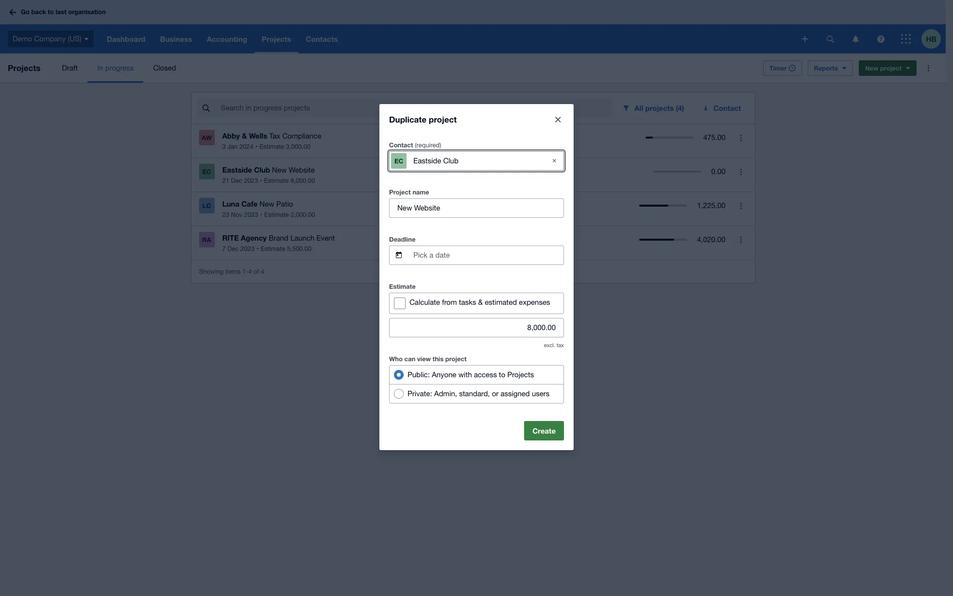 Task type: describe. For each thing, give the bounding box(es) containing it.
estimated
[[485, 298, 517, 306]]

reports
[[815, 64, 839, 72]]

projects inside group
[[508, 370, 534, 379]]

ra
[[202, 236, 211, 244]]

go
[[21, 8, 30, 16]]

projects
[[646, 104, 674, 112]]

new for eastside club
[[272, 166, 287, 174]]

new project button
[[860, 60, 917, 76]]

calculate
[[410, 298, 440, 306]]

contact button
[[697, 98, 749, 118]]

create
[[533, 426, 556, 435]]

excl.
[[544, 342, 556, 348]]

1 4 from the left
[[248, 268, 252, 275]]

tax
[[557, 342, 564, 348]]

draft
[[62, 64, 78, 72]]

this
[[433, 355, 444, 362]]

close button
[[549, 110, 568, 129]]

• inside luna cafe new patio 23 nov 2023 • estimate 2,000.00
[[260, 211, 263, 218]]

event
[[317, 234, 335, 242]]

5,500.00
[[287, 245, 312, 252]]

view
[[418, 355, 431, 362]]

2023 inside rite agency brand launch event 7 dec 2023 • estimate 5,500.00
[[241, 245, 255, 252]]

cafe
[[242, 199, 258, 208]]

new project
[[866, 64, 902, 72]]

2 vertical spatial project
[[446, 355, 467, 362]]

(required)
[[415, 141, 442, 149]]

0.00
[[712, 167, 726, 176]]

who can view this project
[[389, 355, 467, 362]]

in progress link
[[88, 53, 144, 83]]

eastside club new website 21 dec 2023 • estimate 8,000.00
[[222, 165, 315, 184]]

3,000.00
[[286, 143, 311, 150]]

8,000.00
[[291, 177, 315, 184]]

dec inside eastside club new website 21 dec 2023 • estimate 8,000.00
[[231, 177, 242, 184]]

2023 for cafe
[[244, 211, 258, 218]]

public:
[[408, 370, 430, 379]]

eastside
[[222, 165, 252, 174]]

navigation inside hb banner
[[100, 24, 796, 53]]

contact for contact
[[714, 104, 742, 112]]

jan
[[228, 143, 238, 150]]

3
[[222, 143, 226, 150]]

go back to last organisation link
[[6, 4, 112, 21]]

demo company (us) button
[[0, 24, 100, 53]]

excl. tax
[[544, 342, 564, 348]]

calculate from tasks & estimated expenses
[[410, 298, 551, 306]]

closed
[[153, 64, 176, 72]]

showing
[[199, 268, 224, 275]]

• inside eastside club new website 21 dec 2023 • estimate 8,000.00
[[260, 177, 262, 184]]

svg image inside 'demo company (us)' popup button
[[84, 38, 89, 40]]

Deadline field
[[413, 246, 564, 264]]

wells
[[249, 131, 268, 140]]

estimate inside duplicate project dialog
[[389, 282, 416, 290]]

estimate inside eastside club new website 21 dec 2023 • estimate 8,000.00
[[264, 177, 289, 184]]

hb
[[927, 34, 937, 43]]

project name
[[389, 188, 430, 196]]

project for new project
[[881, 64, 902, 72]]

private:
[[408, 389, 433, 397]]

standard,
[[460, 389, 490, 397]]

reports button
[[808, 60, 854, 76]]

contact (required)
[[389, 141, 442, 149]]

23
[[222, 211, 229, 218]]

close image
[[556, 116, 562, 122]]

(us)
[[68, 34, 82, 43]]

nov
[[231, 211, 243, 218]]

with
[[459, 370, 472, 379]]

go back to last organisation
[[21, 8, 106, 16]]

admin,
[[435, 389, 458, 397]]

all
[[635, 104, 644, 112]]

hb banner
[[0, 0, 947, 53]]

• inside rite agency brand launch event 7 dec 2023 • estimate 5,500.00
[[257, 245, 259, 252]]

abby & wells tax compliance 3 jan 2024 • estimate 3,000.00
[[222, 131, 322, 150]]

abby
[[222, 131, 240, 140]]

0 horizontal spatial ec
[[202, 168, 211, 176]]

svg image inside go back to last organisation link
[[9, 9, 16, 15]]

timer
[[770, 64, 787, 72]]

tasks
[[459, 298, 477, 306]]

assigned
[[501, 389, 530, 397]]

duplicate project
[[389, 114, 457, 124]]

create button
[[525, 421, 564, 440]]

last
[[56, 8, 67, 16]]



Task type: locate. For each thing, give the bounding box(es) containing it.
0 vertical spatial dec
[[231, 177, 242, 184]]

ec left eastside
[[202, 168, 211, 176]]

estimate inside rite agency brand launch event 7 dec 2023 • estimate 5,500.00
[[261, 245, 285, 252]]

Find or create a contact field
[[413, 151, 541, 170]]

project
[[389, 188, 411, 196]]

clear image
[[545, 151, 564, 170]]

demo
[[13, 34, 32, 43]]

1 horizontal spatial contact
[[714, 104, 742, 112]]

• down club
[[260, 177, 262, 184]]

1 horizontal spatial 4
[[261, 268, 265, 275]]

private: admin, standard, or assigned users
[[408, 389, 550, 397]]

group inside duplicate project dialog
[[389, 365, 564, 403]]

0 horizontal spatial svg image
[[827, 35, 835, 43]]

contact
[[714, 104, 742, 112], [389, 141, 413, 149]]

1-
[[243, 268, 249, 275]]

organisation
[[68, 8, 106, 16]]

0 vertical spatial project
[[881, 64, 902, 72]]

estimate down patio
[[265, 211, 289, 218]]

duplicate
[[389, 114, 427, 124]]

name
[[413, 188, 430, 196]]

0 horizontal spatial &
[[242, 131, 247, 140]]

to
[[48, 8, 54, 16], [499, 370, 506, 379]]

navigation
[[100, 24, 796, 53]]

1 vertical spatial 2023
[[244, 211, 258, 218]]

2024
[[240, 143, 254, 150]]

svg image left hb
[[902, 34, 912, 44]]

contact inside popup button
[[714, 104, 742, 112]]

2 vertical spatial new
[[260, 200, 274, 208]]

deadline
[[389, 235, 416, 243]]

0 vertical spatial projects
[[8, 63, 41, 73]]

1 vertical spatial contact
[[389, 141, 413, 149]]

contact up 475.00
[[714, 104, 742, 112]]

ec
[[395, 157, 404, 165], [202, 168, 211, 176]]

all projects (4)
[[635, 104, 685, 112]]

estimate down tax at the top left of page
[[260, 143, 284, 150]]

1 horizontal spatial ec
[[395, 157, 404, 165]]

of
[[254, 268, 259, 275]]

projects down demo
[[8, 63, 41, 73]]

closed link
[[144, 53, 186, 83]]

dec right the 7
[[228, 245, 239, 252]]

luna cafe new patio 23 nov 2023 • estimate 2,000.00
[[222, 199, 315, 218]]

progress
[[105, 64, 134, 72]]

estimate up calculate
[[389, 282, 416, 290]]

contact down duplicate
[[389, 141, 413, 149]]

0 horizontal spatial contact
[[389, 141, 413, 149]]

• up agency at the top left
[[260, 211, 263, 218]]

ec down the contact (required)
[[395, 157, 404, 165]]

1 vertical spatial dec
[[228, 245, 239, 252]]

in
[[97, 64, 103, 72]]

contact inside duplicate project dialog
[[389, 141, 413, 149]]

2 vertical spatial 2023
[[241, 245, 255, 252]]

launch
[[291, 234, 315, 242]]

projects
[[8, 63, 41, 73], [508, 370, 534, 379]]

company
[[34, 34, 66, 43]]

access
[[474, 370, 497, 379]]

brand
[[269, 234, 289, 242]]

2 4 from the left
[[261, 268, 265, 275]]

&
[[242, 131, 247, 140], [479, 298, 483, 306]]

expenses
[[519, 298, 551, 306]]

to inside group
[[499, 370, 506, 379]]

lc
[[203, 202, 211, 210]]

& right tasks
[[479, 298, 483, 306]]

0 vertical spatial to
[[48, 8, 54, 16]]

new for luna cafe
[[260, 200, 274, 208]]

project for duplicate project
[[429, 114, 457, 124]]

svg image up reports popup button
[[827, 35, 835, 43]]

in progress
[[97, 64, 134, 72]]

new right reports popup button
[[866, 64, 879, 72]]

new inside popup button
[[866, 64, 879, 72]]

agency
[[241, 233, 267, 242]]

2023 down cafe
[[244, 211, 258, 218]]

475.00
[[704, 133, 726, 141]]

1 vertical spatial project
[[429, 114, 457, 124]]

4 right of
[[261, 268, 265, 275]]

1 vertical spatial new
[[272, 166, 287, 174]]

back
[[31, 8, 46, 16]]

1,225.00
[[698, 201, 726, 210]]

0 vertical spatial 2023
[[244, 177, 258, 184]]

new right cafe
[[260, 200, 274, 208]]

new inside luna cafe new patio 23 nov 2023 • estimate 2,000.00
[[260, 200, 274, 208]]

new
[[866, 64, 879, 72], [272, 166, 287, 174], [260, 200, 274, 208]]

1 horizontal spatial &
[[479, 298, 483, 306]]

svg image
[[9, 9, 16, 15], [853, 35, 859, 43], [878, 35, 885, 43], [803, 36, 809, 42], [84, 38, 89, 40]]

new inside eastside club new website 21 dec 2023 • estimate 8,000.00
[[272, 166, 287, 174]]

svg image
[[902, 34, 912, 44], [827, 35, 835, 43]]

items
[[225, 268, 241, 275]]

e.g. 10,000.00 field
[[390, 318, 564, 337]]

draft link
[[52, 53, 88, 83]]

& up 2024
[[242, 131, 247, 140]]

to right access
[[499, 370, 506, 379]]

users
[[532, 389, 550, 397]]

who
[[389, 355, 403, 362]]

4,020.00
[[698, 235, 726, 244]]

estimate inside luna cafe new patio 23 nov 2023 • estimate 2,000.00
[[265, 211, 289, 218]]

luna
[[222, 199, 240, 208]]

(4)
[[676, 104, 685, 112]]

2023 down club
[[244, 177, 258, 184]]

2023
[[244, 177, 258, 184], [244, 211, 258, 218], [241, 245, 255, 252]]

new right club
[[272, 166, 287, 174]]

project inside popup button
[[881, 64, 902, 72]]

Project name field
[[390, 199, 564, 217]]

projects up assigned on the bottom
[[508, 370, 534, 379]]

21
[[222, 177, 229, 184]]

2023 down agency at the top left
[[241, 245, 255, 252]]

estimate inside abby & wells tax compliance 3 jan 2024 • estimate 3,000.00
[[260, 143, 284, 150]]

project
[[881, 64, 902, 72], [429, 114, 457, 124], [446, 355, 467, 362]]

2023 for club
[[244, 177, 258, 184]]

0 vertical spatial new
[[866, 64, 879, 72]]

ec inside dialog
[[395, 157, 404, 165]]

0 vertical spatial &
[[242, 131, 247, 140]]

anyone
[[432, 370, 457, 379]]

2023 inside eastside club new website 21 dec 2023 • estimate 8,000.00
[[244, 177, 258, 184]]

to inside go back to last organisation link
[[48, 8, 54, 16]]

dec inside rite agency brand launch event 7 dec 2023 • estimate 5,500.00
[[228, 245, 239, 252]]

dec right 21
[[231, 177, 242, 184]]

• inside abby & wells tax compliance 3 jan 2024 • estimate 3,000.00
[[256, 143, 258, 150]]

can
[[405, 355, 416, 362]]

demo company (us)
[[13, 34, 82, 43]]

1 horizontal spatial svg image
[[902, 34, 912, 44]]

7
[[222, 245, 226, 252]]

to left the last
[[48, 8, 54, 16]]

duplicate project dialog
[[380, 104, 574, 450]]

from
[[442, 298, 457, 306]]

timer button
[[764, 60, 802, 76]]

• down agency at the top left
[[257, 245, 259, 252]]

rite
[[222, 233, 239, 242]]

0 horizontal spatial to
[[48, 8, 54, 16]]

hb button
[[922, 24, 947, 53]]

club
[[254, 165, 270, 174]]

rite agency brand launch event 7 dec 2023 • estimate 5,500.00
[[222, 233, 335, 252]]

1 horizontal spatial projects
[[508, 370, 534, 379]]

compliance
[[283, 132, 322, 140]]

website
[[289, 166, 315, 174]]

4 left of
[[248, 268, 252, 275]]

tax
[[269, 132, 281, 140]]

patio
[[277, 200, 293, 208]]

& inside abby & wells tax compliance 3 jan 2024 • estimate 3,000.00
[[242, 131, 247, 140]]

or
[[492, 389, 499, 397]]

& inside duplicate project dialog
[[479, 298, 483, 306]]

1 vertical spatial &
[[479, 298, 483, 306]]

all projects (4) button
[[617, 98, 693, 118]]

0 horizontal spatial projects
[[8, 63, 41, 73]]

estimate down club
[[264, 177, 289, 184]]

group
[[389, 365, 564, 403]]

aw
[[202, 134, 212, 141]]

Search in progress projects search field
[[220, 99, 613, 117]]

2023 inside luna cafe new patio 23 nov 2023 • estimate 2,000.00
[[244, 211, 258, 218]]

1 vertical spatial ec
[[202, 168, 211, 176]]

1 vertical spatial to
[[499, 370, 506, 379]]

0 horizontal spatial 4
[[248, 268, 252, 275]]

1 vertical spatial projects
[[508, 370, 534, 379]]

group containing public: anyone with access to projects
[[389, 365, 564, 403]]

dec
[[231, 177, 242, 184], [228, 245, 239, 252]]

4
[[248, 268, 252, 275], [261, 268, 265, 275]]

showing items 1-4 of 4
[[199, 268, 265, 275]]

public: anyone with access to projects
[[408, 370, 534, 379]]

contact for contact (required)
[[389, 141, 413, 149]]

estimate down brand
[[261, 245, 285, 252]]

• right 2024
[[256, 143, 258, 150]]

1 horizontal spatial to
[[499, 370, 506, 379]]

0 vertical spatial ec
[[395, 157, 404, 165]]

0 vertical spatial contact
[[714, 104, 742, 112]]



Task type: vqa. For each thing, say whether or not it's contained in the screenshot.


